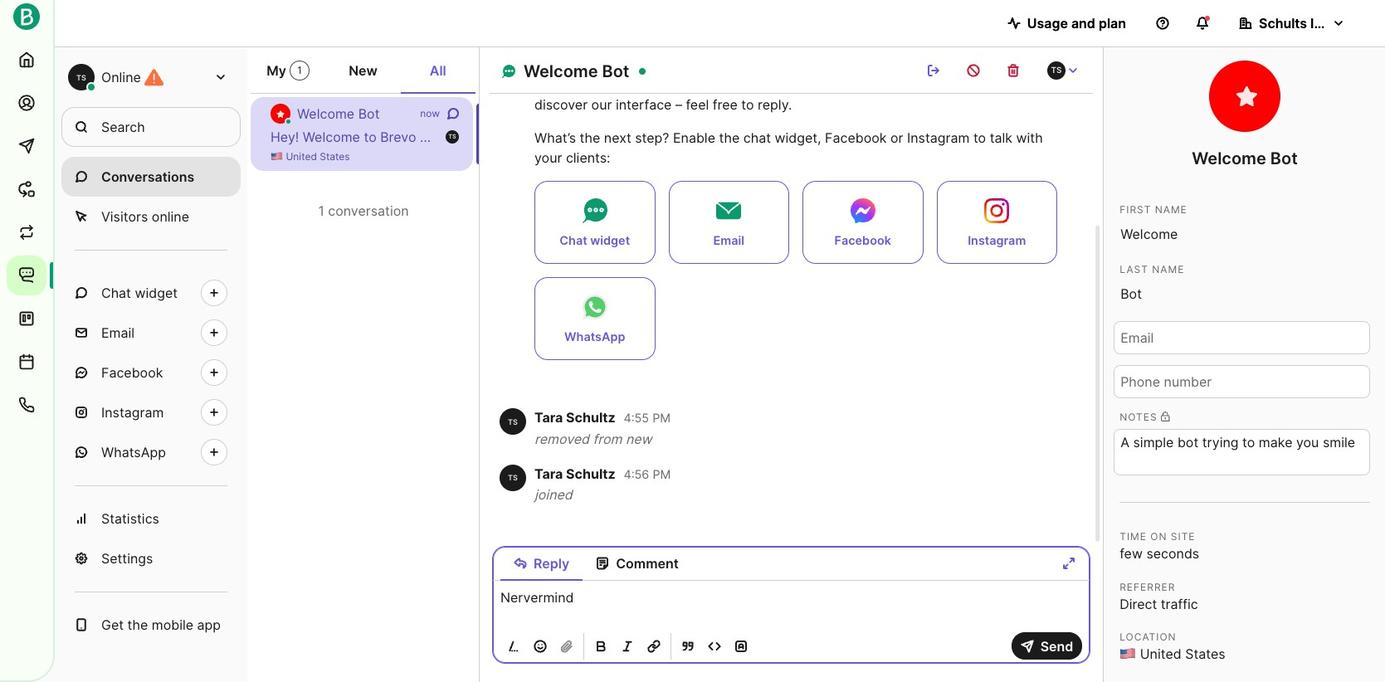Task type: vqa. For each thing, say whether or not it's contained in the screenshot.
'behaviour'
no



Task type: locate. For each thing, give the bounding box(es) containing it.
new link
[[326, 54, 401, 94]]

new
[[626, 431, 652, 447]]

conversation inside 'hey! welcome to brevo conversations. this is a sample conversation to let you discover our interface – feel free to reply.'
[[885, 76, 966, 93]]

schultz for removed
[[566, 410, 616, 426]]

1 enable from the left
[[1168, 129, 1210, 145]]

on
[[1151, 530, 1167, 543]]

tara up removed
[[535, 410, 563, 426]]

tara for joined
[[535, 465, 563, 482]]

referrer
[[1120, 581, 1176, 593]]

1 vertical spatial chat widget link
[[61, 273, 241, 313]]

sample
[[837, 76, 882, 93], [573, 129, 618, 145]]

1 vertical spatial you
[[742, 129, 764, 145]]

states
[[320, 150, 350, 163], [1185, 646, 1226, 663]]

–
[[676, 96, 682, 113], [909, 129, 916, 145]]

0 vertical spatial chat
[[560, 233, 587, 247]]

schultz inside tara schultz 4:55 pm removed from new
[[566, 410, 616, 426]]

reply. inside 'hey! welcome to brevo conversations. this is a sample conversation to let you discover our interface – feel free to reply.'
[[758, 96, 792, 113]]

a
[[825, 76, 833, 93], [561, 129, 569, 145]]

0 horizontal spatial conversations.
[[420, 129, 514, 145]]

1 vertical spatial states
[[1185, 646, 1226, 663]]

1 horizontal spatial free
[[946, 129, 971, 145]]

0 vertical spatial our
[[592, 96, 612, 113]]

pm for removed from new
[[653, 411, 671, 425]]

reply button
[[501, 547, 583, 580]]

whatsapp link
[[535, 277, 655, 360], [61, 432, 241, 472]]

1 vertical spatial is
[[548, 129, 558, 145]]

1 horizontal spatial instagram link
[[937, 181, 1057, 264]]

chat widget link down visitors online link
[[61, 273, 241, 313]]

0 horizontal spatial facebook link
[[61, 353, 241, 393]]

2 chat from the left
[[744, 129, 771, 146]]

sample up the clients:
[[573, 129, 618, 145]]

this inside 'hey! welcome to brevo conversations. this is a sample conversation to let you discover our interface – feel free to reply.'
[[781, 76, 808, 93]]

1 horizontal spatial next
[[1099, 129, 1126, 145]]

bot for ts
[[358, 105, 380, 122]]

online
[[101, 69, 141, 85]]

1 horizontal spatial welcome bot
[[524, 61, 630, 81]]

facebook
[[1320, 129, 1382, 145], [825, 129, 887, 146], [835, 233, 891, 247], [101, 364, 163, 381]]

what's
[[1030, 129, 1071, 145], [535, 129, 576, 146]]

conversation
[[885, 76, 966, 93], [621, 129, 702, 145], [328, 203, 409, 219]]

0 horizontal spatial chat
[[744, 129, 771, 146]]

1 vertical spatial 1
[[318, 203, 324, 219]]

1 vertical spatial email link
[[61, 313, 241, 353]]

2 vertical spatial instagram
[[101, 404, 164, 421]]

0 horizontal spatial next
[[604, 129, 631, 146]]

hey!
[[535, 76, 563, 93], [271, 129, 299, 145]]

next
[[1099, 129, 1126, 145], [604, 129, 631, 146]]

conversations. for hey! welcome to brevo conversations. this is a sample conversation to let you discover our interface – feel free to reply.  what's the next step? enable the chat widget, facebook 
[[420, 129, 514, 145]]

sample for hey! welcome to brevo conversations. this is a sample conversation to let you discover our interface – feel free to reply.  what's the next step? enable the chat widget, facebook 
[[573, 129, 618, 145]]

1 vertical spatial let
[[722, 129, 738, 145]]

discover
[[535, 96, 588, 113], [768, 129, 821, 145]]

my
[[267, 62, 286, 79]]

1 vertical spatial whatsapp link
[[61, 432, 241, 472]]

0 vertical spatial facebook link
[[803, 181, 923, 264]]

hey! inside 'hey! welcome to brevo conversations. this is a sample conversation to let you discover our interface – feel free to reply.'
[[535, 76, 563, 93]]

🇺🇸
[[271, 150, 283, 163], [1120, 646, 1137, 663]]

whatsapp link for facebook link to the top's email link
[[535, 277, 655, 360]]

1 schultz from the top
[[566, 410, 616, 426]]

direct
[[1120, 596, 1157, 612]]

0 horizontal spatial reply.
[[758, 96, 792, 113]]

is up your
[[548, 129, 558, 145]]

welcome bot for last name
[[1192, 149, 1298, 169]]

1 pm from the top
[[653, 411, 671, 425]]

2 widget, from the left
[[775, 129, 821, 146]]

email
[[713, 233, 745, 247], [101, 325, 135, 341]]

1 right my
[[297, 64, 302, 76]]

let up talk
[[986, 76, 1002, 93]]

First name field
[[1114, 218, 1370, 251]]

search
[[101, 119, 145, 135]]

let down 'hey! welcome to brevo conversations. this is a sample conversation to let you discover our interface – feel free to reply.'
[[722, 129, 738, 145]]

widget
[[590, 233, 630, 247], [135, 285, 178, 301]]

tara for removed from new
[[535, 410, 563, 426]]

chat widget link
[[535, 181, 655, 264], [61, 273, 241, 313]]

2 horizontal spatial welcome bot
[[1192, 149, 1298, 169]]

0 vertical spatial –
[[676, 96, 682, 113]]

location
[[1120, 631, 1177, 644]]

1 vertical spatial 🇺🇸
[[1120, 646, 1137, 663]]

now
[[420, 107, 440, 120]]

0 horizontal spatial –
[[676, 96, 682, 113]]

1 chat from the left
[[1239, 129, 1266, 145]]

to
[[628, 76, 641, 93], [970, 76, 982, 93], [742, 96, 754, 113], [364, 129, 377, 145], [706, 129, 718, 145], [975, 129, 988, 145], [974, 129, 986, 146]]

to inside what's the next step? enable the chat widget, facebook or instagram to talk with your clients:
[[974, 129, 986, 146]]

name right first
[[1155, 203, 1188, 216]]

free inside 'hey! welcome to brevo conversations. this is a sample conversation to let you discover our interface – feel free to reply.'
[[713, 96, 738, 113]]

0 horizontal spatial whatsapp link
[[61, 432, 241, 472]]

0 horizontal spatial email
[[101, 325, 135, 341]]

1 horizontal spatial states
[[1185, 646, 1226, 663]]

whatsapp
[[565, 329, 625, 343], [101, 444, 166, 461]]

0 vertical spatial is
[[811, 76, 822, 93]]

0 vertical spatial welcome bot
[[524, 61, 630, 81]]

pm right 4:56
[[653, 467, 671, 481]]

or
[[891, 129, 903, 146]]

1 vertical spatial tara
[[535, 465, 563, 482]]

name right last
[[1152, 263, 1185, 276]]

tara up joined
[[535, 465, 563, 482]]

1 horizontal spatial email link
[[669, 181, 789, 264]]

0 horizontal spatial widget,
[[775, 129, 821, 146]]

interface for hey! welcome to brevo conversations. this is a sample conversation to let you discover our interface – feel free to reply.  what's the next step? enable the chat widget, facebook 
[[849, 129, 905, 145]]

schults
[[1259, 15, 1307, 32]]

1 horizontal spatial chat
[[1239, 129, 1266, 145]]

interface
[[616, 96, 672, 113], [849, 129, 905, 145]]

0 horizontal spatial united
[[286, 150, 317, 163]]

a up the hey! welcome to brevo conversations. this is a sample conversation to let you discover our interface – feel free to reply.  what's the next step? enable the chat widget, facebook
[[825, 76, 833, 93]]

you inside 'hey! welcome to brevo conversations. this is a sample conversation to let you discover our interface – feel free to reply.'
[[1006, 76, 1028, 93]]

our up the clients:
[[592, 96, 612, 113]]

0 horizontal spatial states
[[320, 150, 350, 163]]

pm inside tara schultz 4:56 pm joined
[[653, 467, 671, 481]]

0 horizontal spatial free
[[713, 96, 738, 113]]

1 vertical spatial united
[[1140, 646, 1182, 663]]

name for last name
[[1152, 263, 1185, 276]]

brevo
[[644, 76, 680, 93], [380, 129, 416, 145]]

2 next from the left
[[604, 129, 631, 146]]

what's right talk
[[1030, 129, 1071, 145]]

next up first
[[1099, 129, 1126, 145]]

1 horizontal spatial united
[[1140, 646, 1182, 663]]

0 horizontal spatial this
[[517, 129, 544, 145]]

0 vertical spatial email
[[713, 233, 745, 247]]

0 vertical spatial reply.
[[758, 96, 792, 113]]

0 horizontal spatial what's
[[535, 129, 576, 146]]

chat widget link down the clients:
[[535, 181, 655, 264]]

0 vertical spatial states
[[320, 150, 350, 163]]

Message... text field
[[493, 588, 1091, 627]]

tara schultz 4:55 pm removed from new
[[535, 410, 671, 447]]

feel for hey! welcome to brevo conversations. this is a sample conversation to let you discover our interface – feel free to reply.  what's the next step? enable the chat widget, facebook 
[[920, 129, 943, 145]]

0 vertical spatial name
[[1155, 203, 1188, 216]]

1 horizontal spatial step?
[[1130, 129, 1164, 145]]

online
[[152, 208, 189, 225]]

what's the next step? enable the chat widget, facebook or instagram to talk with your clients:
[[535, 129, 1043, 166]]

discover inside 'hey! welcome to brevo conversations. this is a sample conversation to let you discover our interface – feel free to reply.'
[[535, 96, 588, 113]]

instagram
[[907, 129, 970, 146], [968, 233, 1026, 247], [101, 404, 164, 421]]

brevo for hey! welcome to brevo conversations. this is a sample conversation to let you discover our interface – feel free to reply.
[[644, 76, 680, 93]]

1 horizontal spatial email
[[713, 233, 745, 247]]

this
[[781, 76, 808, 93], [517, 129, 544, 145]]

0 horizontal spatial feel
[[686, 96, 709, 113]]

last
[[1120, 263, 1149, 276]]

0 vertical spatial a
[[825, 76, 833, 93]]

notes
[[1120, 411, 1158, 423]]

1 tara from the top
[[535, 410, 563, 426]]

instagram inside what's the next step? enable the chat widget, facebook or instagram to talk with your clients:
[[907, 129, 970, 146]]

2 tara from the top
[[535, 465, 563, 482]]

bot
[[602, 61, 630, 81], [358, 105, 380, 122], [1271, 149, 1298, 169]]

1 horizontal spatial what's
[[1030, 129, 1071, 145]]

1 vertical spatial –
[[909, 129, 916, 145]]

next up the clients:
[[604, 129, 631, 146]]

is inside 'hey! welcome to brevo conversations. this is a sample conversation to let you discover our interface – feel free to reply.'
[[811, 76, 822, 93]]

free up what's the next step? enable the chat widget, facebook or instagram to talk with your clients: at the top
[[713, 96, 738, 113]]

hey! up 🇺🇸 united states at the top
[[271, 129, 299, 145]]

our
[[592, 96, 612, 113], [825, 129, 846, 145]]

chat widget link for email link associated with the left facebook link
[[61, 273, 241, 313]]

1 vertical spatial facebook link
[[61, 353, 241, 393]]

conversations.
[[684, 76, 778, 93], [420, 129, 514, 145]]

free left talk
[[946, 129, 971, 145]]

united inside location 🇺🇸 united states
[[1140, 646, 1182, 663]]

1 horizontal spatial feel
[[920, 129, 943, 145]]

0 vertical spatial interface
[[616, 96, 672, 113]]

welcome
[[524, 61, 598, 81], [567, 76, 624, 93], [297, 105, 355, 122], [303, 129, 360, 145], [1192, 149, 1267, 169]]

states up 1 conversation
[[320, 150, 350, 163]]

1 vertical spatial chat
[[101, 285, 131, 301]]

our inside 'hey! welcome to brevo conversations. this is a sample conversation to let you discover our interface – feel free to reply.'
[[592, 96, 612, 113]]

let inside 'hey! welcome to brevo conversations. this is a sample conversation to let you discover our interface – feel free to reply.'
[[986, 76, 1002, 93]]

welcome bot
[[524, 61, 630, 81], [297, 105, 380, 122], [1192, 149, 1298, 169]]

all
[[430, 62, 446, 79]]

discover up your
[[535, 96, 588, 113]]

0 horizontal spatial a
[[561, 129, 569, 145]]

0 horizontal spatial sample
[[573, 129, 618, 145]]

tara inside tara schultz 4:55 pm removed from new
[[535, 410, 563, 426]]

1 horizontal spatial widget
[[590, 233, 630, 247]]

0 horizontal spatial widget
[[135, 285, 178, 301]]

sample inside 'hey! welcome to brevo conversations. this is a sample conversation to let you discover our interface – feel free to reply.'
[[837, 76, 882, 93]]

feel for hey! welcome to brevo conversations. this is a sample conversation to let you discover our interface – feel free to reply.
[[686, 96, 709, 113]]

email link
[[669, 181, 789, 264], [61, 313, 241, 353]]

free
[[713, 96, 738, 113], [946, 129, 971, 145]]

schults inc
[[1259, 15, 1330, 32]]

conversations. inside 'hey! welcome to brevo conversations. this is a sample conversation to let you discover our interface – feel free to reply.'
[[684, 76, 778, 93]]

visitors online link
[[61, 197, 241, 237]]

1 horizontal spatial –
[[909, 129, 916, 145]]

hey! up your
[[535, 76, 563, 93]]

0 horizontal spatial chat
[[101, 285, 131, 301]]

discover down 'hey! welcome to brevo conversations. this is a sample conversation to let you discover our interface – feel free to reply.'
[[768, 129, 821, 145]]

0 horizontal spatial our
[[592, 96, 612, 113]]

0 horizontal spatial brevo
[[380, 129, 416, 145]]

0 horizontal spatial let
[[722, 129, 738, 145]]

this up your
[[517, 129, 544, 145]]

0 vertical spatial conversations.
[[684, 76, 778, 93]]

widget, inside what's the next step? enable the chat widget, facebook or instagram to talk with your clients:
[[775, 129, 821, 146]]

tara inside tara schultz 4:56 pm joined
[[535, 465, 563, 482]]

1 horizontal spatial our
[[825, 129, 846, 145]]

2 horizontal spatial conversation
[[885, 76, 966, 93]]

1 vertical spatial a
[[561, 129, 569, 145]]

states down 'traffic'
[[1185, 646, 1226, 663]]

sample up the hey! welcome to brevo conversations. this is a sample conversation to let you discover our interface – feel free to reply.  what's the next step? enable the chat widget, facebook
[[837, 76, 882, 93]]

pm
[[653, 411, 671, 425], [653, 467, 671, 481]]

our left or
[[825, 129, 846, 145]]

1 vertical spatial our
[[825, 129, 846, 145]]

you down 'hey! welcome to brevo conversations. this is a sample conversation to let you discover our interface – feel free to reply.'
[[742, 129, 764, 145]]

instagram link
[[937, 181, 1057, 264], [61, 393, 241, 432]]

pm right the 4:55
[[653, 411, 671, 425]]

1 vertical spatial conversation
[[621, 129, 702, 145]]

1 horizontal spatial chat widget link
[[535, 181, 655, 264]]

0 horizontal spatial whatsapp
[[101, 444, 166, 461]]

reply. for hey! welcome to brevo conversations. this is a sample conversation to let you discover our interface – feel free to reply.  what's the next step? enable the chat widget, facebook 
[[992, 129, 1026, 145]]

1 horizontal spatial widget,
[[1270, 129, 1316, 145]]

0 horizontal spatial chat widget link
[[61, 273, 241, 313]]

email link for facebook link to the top
[[669, 181, 789, 264]]

let
[[986, 76, 1002, 93], [722, 129, 738, 145]]

1 horizontal spatial 🇺🇸
[[1120, 646, 1137, 663]]

seconds
[[1147, 545, 1200, 562]]

2 enable from the left
[[673, 129, 715, 146]]

2 step? from the left
[[635, 129, 669, 146]]

the
[[1075, 129, 1095, 145], [1214, 129, 1235, 145], [580, 129, 600, 146], [719, 129, 740, 146], [127, 617, 148, 633]]

chat widget link for facebook link to the top's email link
[[535, 181, 655, 264]]

0 vertical spatial sample
[[837, 76, 882, 93]]

this for hey! welcome to brevo conversations. this is a sample conversation to let you discover our interface – feel free to reply.
[[781, 76, 808, 93]]

joined
[[535, 487, 573, 503]]

a up your
[[561, 129, 569, 145]]

0 horizontal spatial discover
[[535, 96, 588, 113]]

1 what's from the left
[[1030, 129, 1071, 145]]

– inside 'hey! welcome to brevo conversations. this is a sample conversation to let you discover our interface – feel free to reply.'
[[676, 96, 682, 113]]

0 vertical spatial 🇺🇸
[[271, 150, 283, 163]]

a inside 'hey! welcome to brevo conversations. this is a sample conversation to let you discover our interface – feel free to reply.'
[[825, 76, 833, 93]]

feel inside 'hey! welcome to brevo conversations. this is a sample conversation to let you discover our interface – feel free to reply.'
[[686, 96, 709, 113]]

2 schultz from the top
[[566, 465, 616, 482]]

0 horizontal spatial 🇺🇸
[[271, 150, 283, 163]]

Notes text field
[[1114, 429, 1370, 475]]

united
[[286, 150, 317, 163], [1140, 646, 1182, 663]]

schultz inside tara schultz 4:56 pm joined
[[566, 465, 616, 482]]

2 what's from the left
[[535, 129, 576, 146]]

1 horizontal spatial reply.
[[992, 129, 1026, 145]]

1 vertical spatial feel
[[920, 129, 943, 145]]

1 horizontal spatial whatsapp link
[[535, 277, 655, 360]]

1 down 🇺🇸 united states at the top
[[318, 203, 324, 219]]

this up the hey! welcome to brevo conversations. this is a sample conversation to let you discover our interface – feel free to reply.  what's the next step? enable the chat widget, facebook
[[781, 76, 808, 93]]

0 vertical spatial email link
[[669, 181, 789, 264]]

conversation for hey! welcome to brevo conversations. this is a sample conversation to let you discover our interface – feel free to reply.
[[885, 76, 966, 93]]

schultz
[[566, 410, 616, 426], [566, 465, 616, 482]]

visitors online
[[101, 208, 189, 225]]

2 pm from the top
[[653, 467, 671, 481]]

you
[[1006, 76, 1028, 93], [742, 129, 764, 145]]

schults inc button
[[1226, 7, 1359, 40]]

chat widget
[[560, 233, 630, 247], [101, 285, 178, 301]]

0 vertical spatial you
[[1006, 76, 1028, 93]]

welcome bot for ts
[[297, 105, 380, 122]]

what's up your
[[535, 129, 576, 146]]

0 vertical spatial discover
[[535, 96, 588, 113]]

1 horizontal spatial brevo
[[644, 76, 680, 93]]

visitors
[[101, 208, 148, 225]]

usage and plan button
[[994, 7, 1140, 40]]

pm inside tara schultz 4:55 pm removed from new
[[653, 411, 671, 425]]

welcome inside 'hey! welcome to brevo conversations. this is a sample conversation to let you discover our interface – feel free to reply.'
[[567, 76, 624, 93]]

0 horizontal spatial welcome bot
[[297, 105, 380, 122]]

1 vertical spatial bot
[[358, 105, 380, 122]]

a for hey! welcome to brevo conversations. this is a sample conversation to let you discover our interface – feel free to reply.
[[825, 76, 833, 93]]

reply.
[[758, 96, 792, 113], [992, 129, 1026, 145]]

1 vertical spatial chat widget
[[101, 285, 178, 301]]

is up the hey! welcome to brevo conversations. this is a sample conversation to let you discover our interface – feel free to reply.  what's the next step? enable the chat widget, facebook
[[811, 76, 822, 93]]

chat inside what's the next step? enable the chat widget, facebook or instagram to talk with your clients:
[[744, 129, 771, 146]]

1 horizontal spatial hey!
[[535, 76, 563, 93]]

interface inside 'hey! welcome to brevo conversations. this is a sample conversation to let you discover our interface – feel free to reply.'
[[616, 96, 672, 113]]

is for hey! welcome to brevo conversations. this is a sample conversation to let you discover our interface – feel free to reply.  what's the next step? enable the chat widget, facebook 
[[548, 129, 558, 145]]

1 for 1 conversation
[[318, 203, 324, 219]]

step?
[[1130, 129, 1164, 145], [635, 129, 669, 146]]

pm for joined
[[653, 467, 671, 481]]

schultz down from
[[566, 465, 616, 482]]

chat widget down visitors online
[[101, 285, 178, 301]]

4:55
[[624, 411, 649, 425]]

0 horizontal spatial enable
[[673, 129, 715, 146]]

1 horizontal spatial conversations.
[[684, 76, 778, 93]]

traffic
[[1161, 596, 1198, 612]]

tara
[[535, 410, 563, 426], [535, 465, 563, 482]]

chat
[[1239, 129, 1266, 145], [744, 129, 771, 146]]

enable
[[1168, 129, 1210, 145], [673, 129, 715, 146]]

statistics link
[[61, 499, 241, 539]]

brevo inside 'hey! welcome to brevo conversations. this is a sample conversation to let you discover our interface – feel free to reply.'
[[644, 76, 680, 93]]

ts
[[1051, 65, 1062, 75], [76, 73, 86, 82], [448, 133, 456, 141], [508, 417, 518, 427], [508, 473, 518, 482]]

chat widget down the clients:
[[560, 233, 630, 247]]

schultz up from
[[566, 410, 616, 426]]

1 vertical spatial whatsapp
[[101, 444, 166, 461]]

get
[[101, 617, 124, 633]]

0 vertical spatial instagram link
[[937, 181, 1057, 264]]

you left ts button
[[1006, 76, 1028, 93]]

few
[[1120, 545, 1143, 562]]

🇺🇸 united states
[[271, 150, 350, 163]]

hey! for hey! welcome to brevo conversations. this is a sample conversation to let you discover our interface – feel free to reply.  what's the next step? enable the chat widget, facebook 
[[271, 129, 299, 145]]

1 vertical spatial instagram
[[968, 233, 1026, 247]]



Task type: describe. For each thing, give the bounding box(es) containing it.
you for hey! welcome to brevo conversations. this is a sample conversation to let you discover our interface – feel free to reply.
[[1006, 76, 1028, 93]]

statistics
[[101, 510, 159, 527]]

conversations link
[[61, 157, 241, 197]]

🇺🇸 inside location 🇺🇸 united states
[[1120, 646, 1137, 663]]

1 vertical spatial widget
[[135, 285, 178, 301]]

settings link
[[61, 539, 241, 579]]

free for hey! welcome to brevo conversations. this is a sample conversation to let you discover our interface – feel free to reply.  what's the next step? enable the chat widget, facebook 
[[946, 129, 971, 145]]

is for hey! welcome to brevo conversations. this is a sample conversation to let you discover our interface – feel free to reply.
[[811, 76, 822, 93]]

the inside get the mobile app link
[[127, 617, 148, 633]]

location 🇺🇸 united states
[[1120, 631, 1226, 663]]

1 for 1
[[297, 64, 302, 76]]

hey! welcome to brevo conversations. this is a sample conversation to let you discover our interface – feel free to reply.
[[535, 76, 1028, 113]]

our for hey! welcome to brevo conversations. this is a sample conversation to let you discover our interface – feel free to reply.
[[592, 96, 612, 113]]

step? inside what's the next step? enable the chat widget, facebook or instagram to talk with your clients:
[[635, 129, 669, 146]]

1 horizontal spatial chat
[[560, 233, 587, 247]]

next inside what's the next step? enable the chat widget, facebook or instagram to talk with your clients:
[[604, 129, 631, 146]]

a for hey! welcome to brevo conversations. this is a sample conversation to let you discover our interface – feel free to reply.  what's the next step? enable the chat widget, facebook 
[[561, 129, 569, 145]]

1 step? from the left
[[1130, 129, 1164, 145]]

– for hey! welcome to brevo conversations. this is a sample conversation to let you discover our interface – feel free to reply.
[[676, 96, 682, 113]]

mobile
[[152, 617, 193, 633]]

facebook inside what's the next step? enable the chat widget, facebook or instagram to talk with your clients:
[[825, 129, 887, 146]]

Last name field
[[1114, 277, 1370, 311]]

discover for hey! welcome to brevo conversations. this is a sample conversation to let you discover our interface – feel free to reply.
[[535, 96, 588, 113]]

from
[[593, 431, 622, 447]]

conversations
[[101, 169, 194, 185]]

0 horizontal spatial chat widget
[[101, 285, 178, 301]]

bot for last name
[[1271, 149, 1298, 169]]

1 next from the left
[[1099, 129, 1126, 145]]

comment button
[[583, 547, 692, 580]]

usage and plan
[[1027, 15, 1126, 32]]

ts button
[[1033, 54, 1093, 87]]

hey! welcome to brevo conversations. this is a sample conversation to let you discover our interface – feel free to reply.  what's the next step? enable the chat widget, facebook 
[[271, 129, 1385, 145]]

reply. for hey! welcome to brevo conversations. this is a sample conversation to let you discover our interface – feel free to reply.
[[758, 96, 792, 113]]

hey! for hey! welcome to brevo conversations. this is a sample conversation to let you discover our interface – feel free to reply.
[[535, 76, 563, 93]]

usage
[[1027, 15, 1068, 32]]

only visible to agents image
[[1161, 412, 1170, 422]]

discover for hey! welcome to brevo conversations. this is a sample conversation to let you discover our interface – feel free to reply.  what's the next step? enable the chat widget, facebook 
[[768, 129, 821, 145]]

get the mobile app link
[[61, 605, 241, 645]]

app
[[197, 617, 221, 633]]

name for first name
[[1155, 203, 1188, 216]]

clients:
[[566, 149, 611, 166]]

0 vertical spatial united
[[286, 150, 317, 163]]

instagram link for facebook link to the top
[[937, 181, 1057, 264]]

reply
[[534, 555, 570, 572]]

email link for the left facebook link
[[61, 313, 241, 353]]

1 horizontal spatial bot
[[602, 61, 630, 81]]

conversations. for hey! welcome to brevo conversations. this is a sample conversation to let you discover our interface – feel free to reply.
[[684, 76, 778, 93]]

this for hey! welcome to brevo conversations. this is a sample conversation to let you discover our interface – feel free to reply.  what's the next step? enable the chat widget, facebook 
[[517, 129, 544, 145]]

1 widget, from the left
[[1270, 129, 1316, 145]]

what's inside what's the next step? enable the chat widget, facebook or instagram to talk with your clients:
[[535, 129, 576, 146]]

and
[[1072, 15, 1096, 32]]

0 vertical spatial widget
[[590, 233, 630, 247]]

4:56
[[624, 467, 649, 481]]

plan
[[1099, 15, 1126, 32]]

sample for hey! welcome to brevo conversations. this is a sample conversation to let you discover our interface – feel free to reply.
[[837, 76, 882, 93]]

enable inside what's the next step? enable the chat widget, facebook or instagram to talk with your clients:
[[673, 129, 715, 146]]

search link
[[61, 107, 241, 147]]

get the mobile app
[[101, 617, 221, 633]]

you for hey! welcome to brevo conversations. this is a sample conversation to let you discover our interface – feel free to reply.  what's the next step? enable the chat widget, facebook 
[[742, 129, 764, 145]]

first
[[1120, 203, 1152, 216]]

new
[[349, 62, 378, 79]]

1 horizontal spatial chat widget
[[560, 233, 630, 247]]

– for hey! welcome to brevo conversations. this is a sample conversation to let you discover our interface – feel free to reply.  what's the next step? enable the chat widget, facebook 
[[909, 129, 916, 145]]

our for hey! welcome to brevo conversations. this is a sample conversation to let you discover our interface – feel free to reply.  what's the next step? enable the chat widget, facebook 
[[825, 129, 846, 145]]

whatsapp link for email link associated with the left facebook link
[[61, 432, 241, 472]]

comment
[[616, 555, 679, 572]]

with
[[1016, 129, 1043, 146]]

1 conversation
[[318, 203, 409, 219]]

send button
[[1012, 633, 1082, 660]]

instagram link for the left facebook link
[[61, 393, 241, 432]]

settings
[[101, 550, 153, 567]]

let for hey! welcome to brevo conversations. this is a sample conversation to let you discover our interface – feel free to reply.  what's the next step? enable the chat widget, facebook 
[[722, 129, 738, 145]]

let for hey! welcome to brevo conversations. this is a sample conversation to let you discover our interface – feel free to reply.
[[986, 76, 1002, 93]]

free for hey! welcome to brevo conversations. this is a sample conversation to let you discover our interface – feel free to reply.
[[713, 96, 738, 113]]

Email email field
[[1114, 321, 1370, 354]]

first name
[[1120, 203, 1188, 216]]

conversation for hey! welcome to brevo conversations. this is a sample conversation to let you discover our interface – feel free to reply.  what's the next step? enable the chat widget, facebook 
[[621, 129, 702, 145]]

ts inside button
[[1051, 65, 1062, 75]]

send
[[1041, 638, 1074, 654]]

1 horizontal spatial whatsapp
[[565, 329, 625, 343]]

inc
[[1311, 15, 1330, 32]]

all link
[[401, 54, 476, 94]]

0 horizontal spatial conversation
[[328, 203, 409, 219]]

time
[[1120, 530, 1147, 543]]

brevo for hey! welcome to brevo conversations. this is a sample conversation to let you discover our interface – feel free to reply.  what's the next step? enable the chat widget, facebook 
[[380, 129, 416, 145]]

schultz for joined
[[566, 465, 616, 482]]

tara schultz 4:56 pm joined
[[535, 465, 671, 503]]

states inside location 🇺🇸 united states
[[1185, 646, 1226, 663]]

time on site few seconds
[[1120, 530, 1200, 562]]

last name
[[1120, 263, 1185, 276]]

referrer direct traffic
[[1120, 581, 1198, 612]]

site
[[1171, 530, 1196, 543]]

interface for hey! welcome to brevo conversations. this is a sample conversation to let you discover our interface – feel free to reply.
[[616, 96, 672, 113]]

your
[[535, 149, 562, 166]]

P͏hone number telephone field
[[1114, 365, 1370, 398]]

removed
[[535, 431, 589, 447]]

talk
[[990, 129, 1013, 146]]



